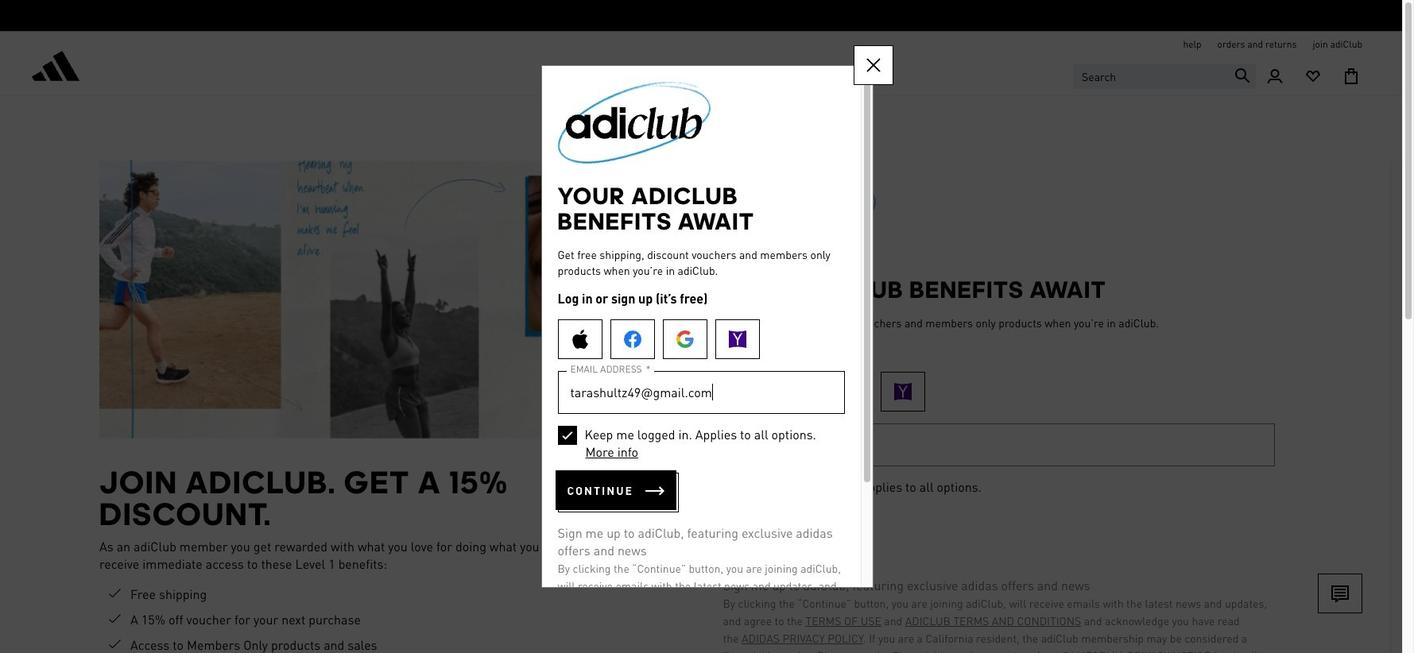 Task type: locate. For each thing, give the bounding box(es) containing it.
0 vertical spatial email address email field
[[558, 371, 845, 414]]

top image image for the topmost email address email field
[[542, 66, 727, 164]]

EMAIL ADDRESS email field
[[558, 371, 845, 414], [723, 424, 1276, 467]]

top image image
[[542, 66, 727, 164], [707, 160, 892, 258]]

dialog
[[541, 45, 894, 654]]



Task type: vqa. For each thing, say whether or not it's contained in the screenshot.
"EMAIL ADDRESS" email field
yes



Task type: describe. For each thing, give the bounding box(es) containing it.
1 vertical spatial email address email field
[[723, 424, 1276, 467]]

top image image for the bottom email address email field
[[707, 160, 892, 258]]

adiclub account portal teaser image
[[99, 160, 684, 439]]

main navigation element
[[337, 58, 1066, 95]]



